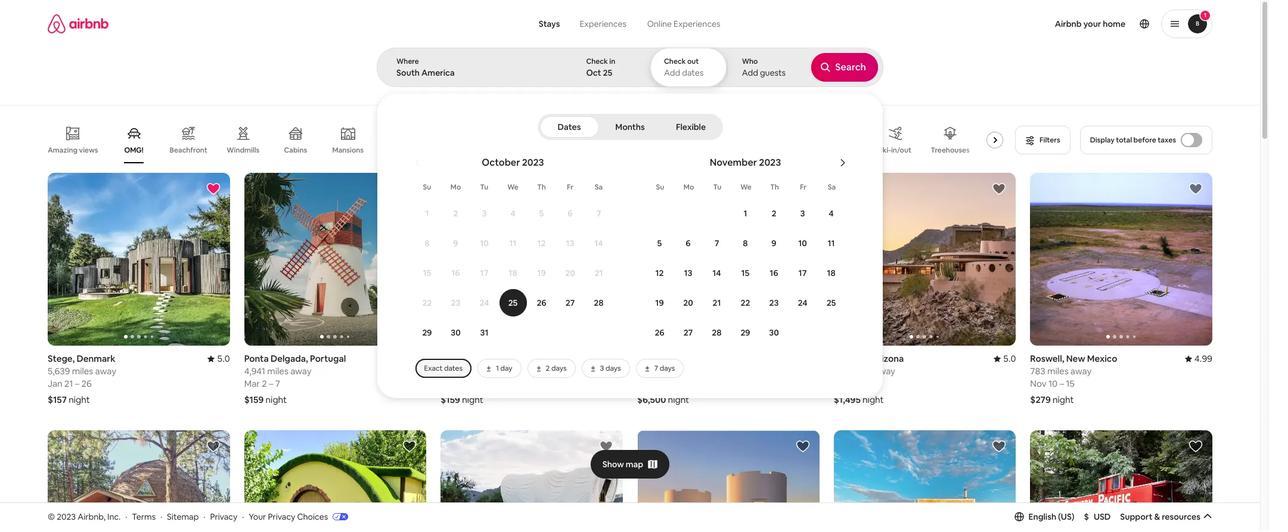 Task type: locate. For each thing, give the bounding box(es) containing it.
13 for the right 13 button
[[684, 268, 693, 278]]

25 up finland
[[508, 298, 518, 308]]

25 button up 31 button
[[499, 289, 527, 317]]

1 – from the left
[[75, 378, 80, 390]]

away down arizona
[[875, 366, 896, 377]]

1 jan from the left
[[48, 378, 62, 390]]

mansions
[[332, 146, 364, 155]]

1 horizontal spatial 4 button
[[817, 199, 846, 228]]

0 vertical spatial dates
[[682, 67, 704, 78]]

2 we from the left
[[741, 182, 752, 192]]

2 11 from the left
[[828, 238, 835, 249]]

october
[[482, 156, 520, 169]]

28 button
[[585, 289, 613, 317], [703, 318, 731, 347]]

1 $159 from the left
[[244, 394, 264, 406]]

0 horizontal spatial days
[[552, 364, 567, 373]]

2 29 from the left
[[741, 327, 751, 338]]

miles
[[72, 366, 93, 377], [650, 366, 671, 377], [267, 366, 289, 377], [465, 366, 487, 377], [851, 366, 873, 377], [1048, 366, 1069, 377]]

0 horizontal spatial 28
[[594, 298, 604, 308]]

1 4 button from the left
[[499, 199, 527, 228]]

3 button down october
[[470, 199, 499, 228]]

add to wishlist: phoenix, arizona image
[[993, 182, 1007, 196]]

1 horizontal spatial 9 button
[[760, 229, 789, 258]]

add to wishlist: cedar city, utah image
[[403, 440, 417, 454]]

$159 down mar
[[244, 394, 264, 406]]

1 horizontal spatial we
[[741, 182, 752, 192]]

– right mar
[[269, 378, 273, 390]]

privacy link
[[210, 511, 238, 522]]

group containing amazing views
[[48, 117, 1023, 163]]

15
[[423, 268, 431, 278], [742, 268, 750, 278], [1066, 378, 1075, 390]]

1 vertical spatial 14
[[713, 268, 721, 278]]

23
[[451, 298, 461, 308], [770, 298, 779, 308]]

2 18 from the left
[[827, 268, 836, 278]]

jan down 5,639
[[48, 378, 62, 390]]

23 for first 23 button from right
[[770, 298, 779, 308]]

– down the pelkosenniemi,
[[465, 378, 469, 390]]

1 vertical spatial 26
[[655, 327, 665, 338]]

5 away from the left
[[875, 366, 896, 377]]

airbnb your home
[[1055, 18, 1126, 29]]

miles down roswell,
[[1048, 366, 1069, 377]]

miles down phoenix,
[[851, 366, 873, 377]]

1 horizontal spatial 22 button
[[731, 289, 760, 317]]

2 5.0 from the left
[[1004, 353, 1016, 365]]

3 button down remove from wishlist: joshua tree, california image
[[789, 199, 817, 228]]

away down denmark
[[95, 366, 116, 377]]

– inside 'roswell, new mexico 783 miles away nov 10 – 15 $279 night'
[[1060, 378, 1064, 390]]

night inside joshua tree, california 95 miles away nov 1 – 6 $6,500 night
[[668, 394, 689, 406]]

ponta delgada, portugal 4,941 miles away mar 2 – 7 $159 night
[[244, 353, 346, 406]]

20 button
[[556, 259, 585, 287], [674, 289, 703, 317]]

1 inside dropdown button
[[1204, 11, 1207, 19]]

finland
[[506, 353, 536, 365]]

1 inside joshua tree, california 95 miles away nov 1 – 6 $6,500 night
[[656, 378, 659, 390]]

2 4 from the left
[[829, 208, 834, 219]]

29 button up 4.93
[[413, 318, 442, 347]]

tu down october
[[480, 182, 489, 192]]

28 button up 4.81 out of 5 average rating "icon"
[[585, 289, 613, 317]]

15 for 1st '15' button from the right
[[742, 268, 750, 278]]

online experiences link
[[637, 12, 731, 36]]

1 18 from the left
[[509, 268, 517, 278]]

4 – from the left
[[465, 378, 469, 390]]

2 3 button from the left
[[789, 199, 817, 228]]

3 down remove from wishlist: joshua tree, california image
[[801, 208, 805, 219]]

2 vertical spatial 13
[[471, 378, 480, 390]]

· left privacy link
[[204, 511, 205, 522]]

1 24 from the left
[[480, 298, 489, 308]]

2023 for october
[[522, 156, 544, 169]]

1 11 from the left
[[510, 238, 517, 249]]

0 horizontal spatial 4
[[511, 208, 516, 219]]

add to wishlist: sandy valley, nevada image
[[599, 440, 614, 454]]

0 horizontal spatial 16 button
[[442, 259, 470, 287]]

4.93
[[409, 353, 427, 365]]

1 22 from the left
[[423, 298, 432, 308]]

–
[[75, 378, 80, 390], [661, 378, 666, 390], [269, 378, 273, 390], [465, 378, 469, 390], [1060, 378, 1064, 390]]

map
[[626, 459, 644, 470]]

th
[[537, 182, 546, 192], [771, 182, 779, 192]]

10 for 2nd the 10 button from the right
[[480, 238, 489, 249]]

2 9 from the left
[[772, 238, 777, 249]]

0 horizontal spatial 25
[[508, 298, 518, 308]]

0 horizontal spatial 7 button
[[585, 199, 613, 228]]

1 horizontal spatial 14
[[713, 268, 721, 278]]

2 night from the left
[[668, 394, 689, 406]]

0 vertical spatial 6 button
[[556, 199, 585, 228]]

miles inside ponta delgada, portugal 4,941 miles away mar 2 – 7 $159 night
[[267, 366, 289, 377]]

2 17 button from the left
[[789, 259, 817, 287]]

2 11 button from the left
[[817, 229, 846, 258]]

11 button
[[499, 229, 527, 258], [817, 229, 846, 258]]

away inside stege, denmark 5,639 miles away jan 21 – 26 $157 night
[[95, 366, 116, 377]]

0 horizontal spatial 5.0
[[217, 353, 230, 365]]

4
[[511, 208, 516, 219], [829, 208, 834, 219]]

we down october 2023
[[508, 182, 519, 192]]

nov inside 'roswell, new mexico 783 miles away nov 10 – 15 $279 night'
[[1031, 378, 1047, 390]]

english (us)
[[1029, 512, 1075, 522]]

airbnb
[[1055, 18, 1082, 29]]

th down october 2023
[[537, 182, 546, 192]]

privacy right your
[[268, 511, 295, 522]]

0 horizontal spatial 24
[[480, 298, 489, 308]]

20 for leftmost 20 button
[[565, 268, 575, 278]]

$157
[[48, 394, 67, 406]]

5.0 left roswell,
[[1004, 353, 1016, 365]]

2023 for ©
[[57, 511, 76, 522]]

2023 right ©
[[57, 511, 76, 522]]

display
[[1091, 135, 1115, 145]]

0 horizontal spatial 5
[[539, 208, 544, 219]]

0 horizontal spatial experiences
[[580, 18, 627, 29]]

8 inside pelkosenniemi, finland 5,238 miles away jan 8 – 13 $159 night
[[457, 378, 463, 390]]

1 privacy from the left
[[210, 511, 238, 522]]

days
[[552, 364, 567, 373], [606, 364, 621, 373], [660, 364, 675, 373]]

9 button
[[442, 229, 470, 258], [760, 229, 789, 258]]

dates down out
[[682, 67, 704, 78]]

4 night from the left
[[462, 394, 484, 406]]

5.0 out of 5 average rating image left ponta
[[208, 353, 230, 365]]

25 up phoenix,
[[827, 298, 836, 308]]

0 horizontal spatial 12 button
[[527, 229, 556, 258]]

1 horizontal spatial 30
[[769, 327, 779, 338]]

2 2 button from the left
[[760, 199, 789, 228]]

1 30 from the left
[[451, 327, 461, 338]]

· left your
[[242, 511, 244, 522]]

nov down 783
[[1031, 378, 1047, 390]]

25 inside check in oct 25
[[603, 67, 613, 78]]

night
[[69, 394, 90, 406], [668, 394, 689, 406], [266, 394, 287, 406], [462, 394, 484, 406], [863, 394, 884, 406], [1053, 394, 1074, 406]]

None search field
[[377, 0, 1270, 398]]

1 night from the left
[[69, 394, 90, 406]]

0 horizontal spatial 9
[[453, 238, 458, 249]]

1 11 button from the left
[[499, 229, 527, 258]]

1 horizontal spatial 24
[[798, 298, 808, 308]]

add to wishlist: page, arizona image
[[993, 440, 1007, 454]]

add inside check out add dates
[[664, 67, 681, 78]]

1 17 button from the left
[[470, 259, 499, 287]]

28 up california at the right bottom of the page
[[712, 327, 722, 338]]

1 horizontal spatial 20 button
[[674, 289, 703, 317]]

2 16 button from the left
[[760, 259, 789, 287]]

night inside stege, denmark 5,639 miles away jan 21 – 26 $157 night
[[69, 394, 90, 406]]

5.0 out of 5 average rating image
[[208, 353, 230, 365], [994, 353, 1016, 365]]

1 horizontal spatial 7 button
[[703, 229, 731, 258]]

1 add from the left
[[664, 67, 681, 78]]

2 horizontal spatial 8
[[743, 238, 748, 249]]

group
[[48, 117, 1023, 163], [48, 173, 230, 346], [244, 173, 427, 346], [441, 173, 805, 346], [637, 173, 820, 346], [834, 173, 1016, 346], [1031, 173, 1213, 346], [48, 431, 230, 531], [244, 431, 427, 531], [441, 431, 623, 531], [637, 431, 820, 531], [834, 431, 1016, 531], [1031, 431, 1213, 531]]

0 horizontal spatial 13 button
[[556, 229, 585, 258]]

1 horizontal spatial 13
[[566, 238, 575, 249]]

14 button
[[585, 229, 613, 258], [703, 259, 731, 287]]

2 23 button from the left
[[760, 289, 789, 317]]

days left 95
[[606, 364, 621, 373]]

jan inside stege, denmark 5,639 miles away jan 21 – 26 $157 night
[[48, 378, 62, 390]]

27 button
[[556, 289, 585, 317], [674, 318, 703, 347]]

28 up 4.81 out of 5 average rating "icon"
[[594, 298, 604, 308]]

14
[[595, 238, 603, 249], [713, 268, 721, 278]]

1 we from the left
[[508, 182, 519, 192]]

0 horizontal spatial th
[[537, 182, 546, 192]]

13 inside pelkosenniemi, finland 5,238 miles away jan 8 – 13 $159 night
[[471, 378, 480, 390]]

1 horizontal spatial 5.0
[[1004, 353, 1016, 365]]

5 for top 5 button
[[539, 208, 544, 219]]

none search field containing october 2023
[[377, 0, 1270, 398]]

2 check from the left
[[664, 57, 686, 66]]

22 for first 22 button
[[423, 298, 432, 308]]

nov inside joshua tree, california 95 miles away nov 1 – 6 $6,500 night
[[637, 378, 654, 390]]

3 button for november 2023
[[789, 199, 817, 228]]

1 horizontal spatial 3
[[600, 364, 604, 373]]

15 inside 'roswell, new mexico 783 miles away nov 10 – 15 $279 night'
[[1066, 378, 1075, 390]]

check in oct 25
[[586, 57, 616, 78]]

5.0 out of 5 average rating image for stege, denmark 5,639 miles away jan 21 – 26 $157 night
[[208, 353, 230, 365]]

0 vertical spatial 19
[[538, 268, 546, 278]]

1 5.0 out of 5 average rating image from the left
[[208, 353, 230, 365]]

29 button up california at the right bottom of the page
[[731, 318, 760, 347]]

1 2 button from the left
[[442, 199, 470, 228]]

25 down the in
[[603, 67, 613, 78]]

privacy left your
[[210, 511, 238, 522]]

334
[[834, 366, 849, 377]]

1 horizontal spatial 5.0 out of 5 average rating image
[[994, 353, 1016, 365]]

check up oct
[[586, 57, 608, 66]]

25 button
[[499, 289, 527, 317], [817, 289, 846, 317]]

4 for october 2023
[[511, 208, 516, 219]]

omg!
[[124, 146, 144, 155]]

1 miles from the left
[[72, 366, 93, 377]]

25
[[603, 67, 613, 78], [508, 298, 518, 308], [827, 298, 836, 308]]

calendar application
[[392, 144, 1270, 378]]

5.0 left ponta
[[217, 353, 230, 365]]

miles down joshua
[[650, 366, 671, 377]]

night right $1,495
[[863, 394, 884, 406]]

18 button
[[499, 259, 527, 287], [817, 259, 846, 287]]

check inside check in oct 25
[[586, 57, 608, 66]]

add to wishlist: pelkosenniemi, finland image
[[599, 182, 614, 196]]

1 horizontal spatial mo
[[684, 182, 694, 192]]

2023 right november
[[759, 156, 781, 169]]

online experiences
[[647, 18, 721, 29]]

days for 2 days
[[552, 364, 567, 373]]

jan inside pelkosenniemi, finland 5,238 miles away jan 8 – 13 $159 night
[[441, 378, 456, 390]]

26 button
[[527, 289, 556, 317], [646, 318, 674, 347]]

8 for 1st 8 button
[[425, 238, 430, 249]]

8 for 2nd 8 button from left
[[743, 238, 748, 249]]

jan for jan 21 – 26
[[48, 378, 62, 390]]

2 vertical spatial 26
[[81, 378, 92, 390]]

1 button
[[1162, 10, 1213, 38]]

2 $159 from the left
[[441, 394, 460, 406]]

0 horizontal spatial 3
[[482, 208, 487, 219]]

1 1 button from the left
[[413, 199, 442, 228]]

1 horizontal spatial 18
[[827, 268, 836, 278]]

night right $157 on the left bottom of page
[[69, 394, 90, 406]]

1 horizontal spatial 21
[[595, 268, 603, 278]]

– inside joshua tree, california 95 miles away nov 1 – 6 $6,500 night
[[661, 378, 666, 390]]

november 2023
[[710, 156, 781, 169]]

1 29 from the left
[[422, 327, 432, 338]]

13 for topmost 13 button
[[566, 238, 575, 249]]

add down who
[[742, 67, 758, 78]]

1 vertical spatial 21
[[713, 298, 721, 308]]

22 for first 22 button from the right
[[741, 298, 750, 308]]

airbnb your home link
[[1048, 11, 1133, 36]]

1 vertical spatial 12 button
[[646, 259, 674, 287]]

1 23 from the left
[[451, 298, 461, 308]]

1 horizontal spatial 30 button
[[760, 318, 789, 347]]

2 vertical spatial 6
[[668, 378, 673, 390]]

1 vertical spatial 19
[[656, 298, 664, 308]]

2 25 button from the left
[[817, 289, 846, 317]]

0 vertical spatial 28
[[594, 298, 604, 308]]

1 16 from the left
[[452, 268, 460, 278]]

3 button for october 2023
[[470, 199, 499, 228]]

5.0 for phoenix, arizona 334 miles away
[[1004, 353, 1016, 365]]

18 for 1st 18 button from the right
[[827, 268, 836, 278]]

night inside ponta delgada, portugal 4,941 miles away mar 2 – 7 $159 night
[[266, 394, 287, 406]]

– for ponta delgada, portugal 4,941 miles away mar 2 – 7 $159 night
[[269, 378, 273, 390]]

1 horizontal spatial 2023
[[522, 156, 544, 169]]

experiences up the in
[[580, 18, 627, 29]]

· right inc.
[[125, 511, 127, 522]]

away inside joshua tree, california 95 miles away nov 1 – 6 $6,500 night
[[673, 366, 694, 377]]

dates right the exact
[[444, 364, 463, 373]]

nov down 95
[[637, 378, 654, 390]]

0 horizontal spatial 5.0 out of 5 average rating image
[[208, 353, 230, 365]]

0 horizontal spatial 15 button
[[413, 259, 442, 287]]

1 horizontal spatial 22
[[741, 298, 750, 308]]

28
[[594, 298, 604, 308], [712, 327, 722, 338]]

2 sa from the left
[[828, 182, 836, 192]]

6 away from the left
[[1071, 366, 1092, 377]]

4 button for november 2023
[[817, 199, 846, 228]]

5.0
[[217, 353, 230, 365], [1004, 353, 1016, 365]]

1 vertical spatial 21 button
[[703, 289, 731, 317]]

2 23 from the left
[[770, 298, 779, 308]]

18
[[509, 268, 517, 278], [827, 268, 836, 278]]

0 horizontal spatial 29
[[422, 327, 432, 338]]

5.0 out of 5 average rating image left roswell,
[[994, 353, 1016, 365]]

27
[[566, 298, 575, 308], [684, 327, 693, 338]]

3 – from the left
[[269, 378, 273, 390]]

1 horizontal spatial 23
[[770, 298, 779, 308]]

2 button for october 2023
[[442, 199, 470, 228]]

12 for the top 12 button
[[538, 238, 546, 249]]

0 vertical spatial 21 button
[[585, 259, 613, 287]]

1 horizontal spatial dates
[[682, 67, 704, 78]]

2 8 button from the left
[[731, 229, 760, 258]]

0 horizontal spatial 14 button
[[585, 229, 613, 258]]

0 horizontal spatial 29 button
[[413, 318, 442, 347]]

night down 5,238 at the left
[[462, 394, 484, 406]]

1 horizontal spatial 19
[[656, 298, 664, 308]]

away
[[95, 366, 116, 377], [673, 366, 694, 377], [291, 366, 312, 377], [489, 366, 510, 377], [875, 366, 896, 377], [1071, 366, 1092, 377]]

new
[[1067, 353, 1086, 365]]

2 miles from the left
[[650, 366, 671, 377]]

0 horizontal spatial 11 button
[[499, 229, 527, 258]]

4 · from the left
[[242, 511, 244, 522]]

0 horizontal spatial 30 button
[[442, 318, 470, 347]]

3
[[482, 208, 487, 219], [801, 208, 805, 219], [600, 364, 604, 373]]

away inside phoenix, arizona 334 miles away
[[875, 366, 896, 377]]

th left remove from wishlist: joshua tree, california image
[[771, 182, 779, 192]]

1 horizontal spatial $159
[[441, 394, 460, 406]]

online
[[647, 18, 672, 29]]

tab list
[[540, 114, 721, 140]]

1 16 button from the left
[[442, 259, 470, 287]]

miles down denmark
[[72, 366, 93, 377]]

3 down october
[[482, 208, 487, 219]]

0 horizontal spatial 21
[[64, 378, 73, 390]]

experiences right online
[[674, 18, 721, 29]]

7
[[597, 208, 601, 219], [715, 238, 719, 249], [655, 364, 658, 373], [275, 378, 280, 390]]

away down tree,
[[673, 366, 694, 377]]

1 horizontal spatial 8
[[457, 378, 463, 390]]

away down new
[[1071, 366, 1092, 377]]

0 horizontal spatial 27
[[566, 298, 575, 308]]

2 – from the left
[[661, 378, 666, 390]]

1 nov from the left
[[637, 378, 654, 390]]

total
[[1117, 135, 1132, 145]]

mo
[[451, 182, 461, 192], [684, 182, 694, 192]]

jan for jan 8 – 13
[[441, 378, 456, 390]]

2 vertical spatial 21
[[64, 378, 73, 390]]

– down denmark
[[75, 378, 80, 390]]

2 days from the left
[[606, 364, 621, 373]]

$ usd
[[1085, 512, 1111, 522]]

1 horizontal spatial tu
[[714, 182, 722, 192]]

2 th from the left
[[771, 182, 779, 192]]

night right '$279'
[[1053, 394, 1074, 406]]

home
[[1103, 18, 1126, 29]]

we
[[508, 182, 519, 192], [741, 182, 752, 192]]

check inside check out add dates
[[664, 57, 686, 66]]

15 button
[[413, 259, 442, 287], [731, 259, 760, 287]]

2 horizontal spatial 15
[[1066, 378, 1075, 390]]

miles inside 'roswell, new mexico 783 miles away nov 10 – 15 $279 night'
[[1048, 366, 1069, 377]]

nov
[[637, 378, 654, 390], [1031, 378, 1047, 390]]

1 9 from the left
[[453, 238, 458, 249]]

5 – from the left
[[1060, 378, 1064, 390]]

english
[[1029, 512, 1057, 522]]

1 vertical spatial 28
[[712, 327, 722, 338]]

1 25 button from the left
[[499, 289, 527, 317]]

2 away from the left
[[673, 366, 694, 377]]

3 · from the left
[[204, 511, 205, 522]]

0 horizontal spatial privacy
[[210, 511, 238, 522]]

away inside 'roswell, new mexico 783 miles away nov 10 – 15 $279 night'
[[1071, 366, 1092, 377]]

– down 7 days
[[661, 378, 666, 390]]

check left out
[[664, 57, 686, 66]]

1 horizontal spatial 15
[[742, 268, 750, 278]]

2 1 button from the left
[[731, 199, 760, 228]]

29
[[422, 327, 432, 338], [741, 327, 751, 338]]

0 vertical spatial 14
[[595, 238, 603, 249]]

18 for first 18 button from the left
[[509, 268, 517, 278]]

2 22 button from the left
[[731, 289, 760, 317]]

add down online experiences
[[664, 67, 681, 78]]

0 horizontal spatial 22
[[423, 298, 432, 308]]

10
[[480, 238, 489, 249], [799, 238, 807, 249], [1049, 378, 1058, 390]]

remove from wishlist: joshua tree, california image
[[796, 182, 810, 196]]

0 horizontal spatial 15
[[423, 268, 431, 278]]

2 24 from the left
[[798, 298, 808, 308]]

4 away from the left
[[489, 366, 510, 377]]

2 horizontal spatial days
[[660, 364, 675, 373]]

1 vertical spatial 27 button
[[674, 318, 703, 347]]

0 horizontal spatial jan
[[48, 378, 62, 390]]

night right $6,500
[[668, 394, 689, 406]]

tu down november
[[714, 182, 722, 192]]

3 days from the left
[[660, 364, 675, 373]]

days right 95
[[660, 364, 675, 373]]

2 nov from the left
[[1031, 378, 1047, 390]]

– inside ponta delgada, portugal 4,941 miles away mar 2 – 7 $159 night
[[269, 378, 273, 390]]

1 vertical spatial 19 button
[[646, 289, 674, 317]]

2 button for november 2023
[[760, 199, 789, 228]]

17 button
[[470, 259, 499, 287], [789, 259, 817, 287]]

experiences
[[580, 18, 627, 29], [674, 18, 721, 29]]

0 horizontal spatial 19
[[538, 268, 546, 278]]

away inside ponta delgada, portugal 4,941 miles away mar 2 – 7 $159 night
[[291, 366, 312, 377]]

0 horizontal spatial 10
[[480, 238, 489, 249]]

jan down 5,238 at the left
[[441, 378, 456, 390]]

usd
[[1094, 512, 1111, 522]]

2023 for november
[[759, 156, 781, 169]]

2023 right october
[[522, 156, 544, 169]]

3 night from the left
[[266, 394, 287, 406]]

miles down the delgada,
[[267, 366, 289, 377]]

0 horizontal spatial sa
[[595, 182, 603, 192]]

– down roswell,
[[1060, 378, 1064, 390]]

28 button up california at the right bottom of the page
[[703, 318, 731, 347]]

away down finland
[[489, 366, 510, 377]]

1 button for october
[[413, 199, 442, 228]]

stays tab panel
[[377, 48, 1270, 398]]

1 horizontal spatial 16 button
[[760, 259, 789, 287]]

$159 down 5,238 at the left
[[441, 394, 460, 406]]

where
[[397, 57, 419, 66]]

30 for 1st 30 button
[[451, 327, 461, 338]]

1 5.0 from the left
[[217, 353, 230, 365]]

0 vertical spatial 7 button
[[585, 199, 613, 228]]

check for oct
[[586, 57, 608, 66]]

tab list containing dates
[[540, 114, 721, 140]]

$159
[[244, 394, 264, 406], [441, 394, 460, 406]]

1 vertical spatial 27
[[684, 327, 693, 338]]

0 horizontal spatial 18
[[509, 268, 517, 278]]

6 button
[[556, 199, 585, 228], [674, 229, 703, 258]]

3 left 4.81
[[600, 364, 604, 373]]

exact dates
[[424, 364, 463, 373]]

1 30 button from the left
[[442, 318, 470, 347]]

0 horizontal spatial 8
[[425, 238, 430, 249]]

1 day
[[496, 364, 513, 373]]

joshua tree, california 95 miles away nov 1 – 6 $6,500 night
[[637, 353, 733, 406]]

0 horizontal spatial 23 button
[[442, 289, 470, 317]]

dates
[[682, 67, 704, 78], [444, 364, 463, 373]]

5,639
[[48, 366, 70, 377]]

1 away from the left
[[95, 366, 116, 377]]

0 vertical spatial 21
[[595, 268, 603, 278]]

20 for bottom 20 button
[[684, 298, 693, 308]]

1 horizontal spatial fr
[[800, 182, 807, 192]]

5 for 5 button to the right
[[658, 238, 662, 249]]

we down november 2023
[[741, 182, 752, 192]]

0 horizontal spatial 19 button
[[527, 259, 556, 287]]

0 vertical spatial 5
[[539, 208, 544, 219]]

what can we help you find? tab list
[[529, 12, 637, 36]]

23 button
[[442, 289, 470, 317], [760, 289, 789, 317]]

0 vertical spatial 13 button
[[556, 229, 585, 258]]

30 button
[[442, 318, 470, 347], [760, 318, 789, 347]]

terms
[[132, 511, 156, 522]]

– inside stege, denmark 5,639 miles away jan 21 – 26 $157 night
[[75, 378, 80, 390]]

6 night from the left
[[1053, 394, 1074, 406]]

2 jan from the left
[[441, 378, 456, 390]]

4 miles from the left
[[465, 366, 487, 377]]

1 3 button from the left
[[470, 199, 499, 228]]

10 for 2nd the 10 button from the left
[[799, 238, 807, 249]]

25 button up phoenix,
[[817, 289, 846, 317]]

your
[[1084, 18, 1102, 29]]

miles down the pelkosenniemi,
[[465, 366, 487, 377]]

0 vertical spatial 12
[[538, 238, 546, 249]]

days right finland
[[552, 364, 567, 373]]

night down the delgada,
[[266, 394, 287, 406]]

· right terms link
[[160, 511, 162, 522]]

1 horizontal spatial 17 button
[[789, 259, 817, 287]]

night inside 'roswell, new mexico 783 miles away nov 10 – 15 $279 night'
[[1053, 394, 1074, 406]]

1 days from the left
[[552, 364, 567, 373]]

2 privacy from the left
[[268, 511, 295, 522]]

away down the delgada,
[[291, 366, 312, 377]]

add to wishlist: bend, oregon image
[[206, 440, 220, 454]]

1 horizontal spatial check
[[664, 57, 686, 66]]



Task type: describe. For each thing, give the bounding box(es) containing it.
2 17 from the left
[[799, 268, 807, 278]]

your
[[249, 511, 266, 522]]

1 · from the left
[[125, 511, 127, 522]]

Where field
[[397, 67, 552, 78]]

1 horizontal spatial 28
[[712, 327, 722, 338]]

show
[[603, 459, 624, 470]]

$1,495
[[834, 394, 861, 406]]

show map
[[603, 459, 644, 470]]

denmark
[[77, 353, 115, 365]]

mar
[[244, 378, 260, 390]]

display total before taxes
[[1091, 135, 1177, 145]]

2 30 button from the left
[[760, 318, 789, 347]]

dates
[[558, 122, 581, 132]]

29 for 1st 29 button from the left
[[422, 327, 432, 338]]

©
[[48, 511, 55, 522]]

4,941
[[244, 366, 265, 377]]

stays button
[[529, 12, 570, 36]]

miles inside joshua tree, california 95 miles away nov 1 – 6 $6,500 night
[[650, 366, 671, 377]]

4.81
[[605, 353, 623, 365]]

$279
[[1031, 394, 1051, 406]]

1 vertical spatial 6 button
[[674, 229, 703, 258]]

filters
[[1040, 135, 1061, 145]]

9 for 1st 9 button from left
[[453, 238, 458, 249]]

0 vertical spatial 12 button
[[527, 229, 556, 258]]

check out add dates
[[664, 57, 704, 78]]

$159 inside ponta delgada, portugal 4,941 miles away mar 2 – 7 $159 night
[[244, 394, 264, 406]]

– inside pelkosenniemi, finland 5,238 miles away jan 8 – 13 $159 night
[[465, 378, 469, 390]]

pelkosenniemi, finland 5,238 miles away jan 8 – 13 $159 night
[[441, 353, 536, 406]]

5,238
[[441, 366, 463, 377]]

0 vertical spatial 27 button
[[556, 289, 585, 317]]

0 horizontal spatial 6 button
[[556, 199, 585, 228]]

oct
[[586, 67, 601, 78]]

4 for november 2023
[[829, 208, 834, 219]]

delgada,
[[271, 353, 308, 365]]

dates inside check out add dates
[[682, 67, 704, 78]]

21 inside stege, denmark 5,639 miles away jan 21 – 26 $157 night
[[64, 378, 73, 390]]

5.0 out of 5 average rating image for phoenix, arizona 334 miles away
[[994, 353, 1016, 365]]

10 inside 'roswell, new mexico 783 miles away nov 10 – 15 $279 night'
[[1049, 378, 1058, 390]]

3 for october 2023
[[482, 208, 487, 219]]

2 horizontal spatial 21
[[713, 298, 721, 308]]

9 for 2nd 9 button from the left
[[772, 238, 777, 249]]

portugal
[[310, 353, 346, 365]]

– for roswell, new mexico 783 miles away nov 10 – 15 $279 night
[[1060, 378, 1064, 390]]

display total before taxes button
[[1080, 126, 1213, 154]]

arizona
[[872, 353, 904, 365]]

before
[[1134, 135, 1157, 145]]

4.99 out of 5 average rating image
[[1185, 353, 1213, 365]]

resources
[[1162, 512, 1201, 522]]

1 horizontal spatial 26
[[537, 298, 547, 308]]

exact
[[424, 364, 443, 373]]

your privacy choices
[[249, 511, 328, 522]]

flexible
[[676, 122, 706, 132]]

4.81 out of 5 average rating image
[[596, 353, 623, 365]]

© 2023 airbnb, inc. ·
[[48, 511, 127, 522]]

stege, denmark 5,639 miles away jan 21 – 26 $157 night
[[48, 353, 116, 406]]

miles inside phoenix, arizona 334 miles away
[[851, 366, 873, 377]]

3 for november 2023
[[801, 208, 805, 219]]

26 inside stege, denmark 5,639 miles away jan 21 – 26 $157 night
[[81, 378, 92, 390]]

2 experiences from the left
[[674, 18, 721, 29]]

30 for second 30 button from left
[[769, 327, 779, 338]]

roswell,
[[1031, 353, 1065, 365]]

0 vertical spatial 14 button
[[585, 229, 613, 258]]

$6,500
[[637, 394, 666, 406]]

1 23 button from the left
[[442, 289, 470, 317]]

nov for 95
[[637, 378, 654, 390]]

tab list inside stays tab panel
[[540, 114, 721, 140]]

joshua
[[637, 353, 668, 365]]

support & resources button
[[1121, 512, 1213, 522]]

2 fr from the left
[[800, 182, 807, 192]]

1 tu from the left
[[480, 182, 489, 192]]

1 15 button from the left
[[413, 259, 442, 287]]

sitemap
[[167, 511, 199, 522]]

2 29 button from the left
[[731, 318, 760, 347]]

2 horizontal spatial 26
[[655, 327, 665, 338]]

0 horizontal spatial 14
[[595, 238, 603, 249]]

2 24 button from the left
[[789, 289, 817, 317]]

mexico
[[1088, 353, 1118, 365]]

add inside who add guests
[[742, 67, 758, 78]]

1 horizontal spatial 28 button
[[703, 318, 731, 347]]

12 for the bottom 12 button
[[656, 268, 664, 278]]

remove from wishlist: stege, denmark image
[[206, 182, 220, 196]]

2 days
[[546, 364, 567, 373]]

1 horizontal spatial 14 button
[[703, 259, 731, 287]]

add to wishlist: joshua tree, california image
[[796, 440, 810, 454]]

1 mo from the left
[[451, 182, 461, 192]]

1 9 button from the left
[[442, 229, 470, 258]]

terms link
[[132, 511, 156, 522]]

show map button
[[591, 450, 670, 479]]

0 vertical spatial 26 button
[[527, 289, 556, 317]]

1 sa from the left
[[595, 182, 603, 192]]

miles inside stege, denmark 5,639 miles away jan 21 – 26 $157 night
[[72, 366, 93, 377]]

away inside pelkosenniemi, finland 5,238 miles away jan 8 – 13 $159 night
[[489, 366, 510, 377]]

cabins
[[284, 146, 307, 155]]

$
[[1085, 512, 1089, 522]]

1 su from the left
[[423, 182, 431, 192]]

1 vertical spatial 7 button
[[703, 229, 731, 258]]

1 horizontal spatial 19 button
[[646, 289, 674, 317]]

1 22 button from the left
[[413, 289, 442, 317]]

phoenix,
[[834, 353, 870, 365]]

flexible button
[[662, 116, 721, 138]]

1 8 button from the left
[[413, 229, 442, 258]]

who
[[742, 57, 758, 66]]

treehouses
[[931, 146, 970, 155]]

days for 3 days
[[606, 364, 621, 373]]

add to wishlist: cupertino, california image
[[1189, 440, 1203, 454]]

2 horizontal spatial 25
[[827, 298, 836, 308]]

experiences button
[[570, 12, 637, 36]]

23 for second 23 button from the right
[[451, 298, 461, 308]]

1 17 from the left
[[480, 268, 489, 278]]

15 for second '15' button from right
[[423, 268, 431, 278]]

0 vertical spatial 27
[[566, 298, 575, 308]]

0 horizontal spatial 20 button
[[556, 259, 585, 287]]

night inside pelkosenniemi, finland 5,238 miles away jan 8 – 13 $159 night
[[462, 394, 484, 406]]

0 vertical spatial 6
[[568, 208, 573, 219]]

beachfront
[[170, 146, 207, 155]]

29 for second 29 button
[[741, 327, 751, 338]]

1 button for november
[[731, 199, 760, 228]]

1 th from the left
[[537, 182, 546, 192]]

6 inside joshua tree, california 95 miles away nov 1 – 6 $6,500 night
[[668, 378, 673, 390]]

profile element
[[750, 0, 1213, 48]]

$1,495 night
[[834, 394, 884, 406]]

2 inside ponta delgada, portugal 4,941 miles away mar 2 – 7 $159 night
[[262, 378, 267, 390]]

sitemap link
[[167, 511, 199, 522]]

in
[[610, 57, 616, 66]]

ski-in/out
[[879, 146, 912, 155]]

in/out
[[891, 146, 912, 155]]

terms · sitemap · privacy
[[132, 511, 238, 522]]

who add guests
[[742, 57, 786, 78]]

1 vertical spatial 26 button
[[646, 318, 674, 347]]

windmills
[[227, 146, 260, 155]]

1 29 button from the left
[[413, 318, 442, 347]]

4.93 out of 5 average rating image
[[399, 353, 427, 365]]

– for joshua tree, california 95 miles away nov 1 – 6 $6,500 night
[[661, 378, 666, 390]]

out
[[688, 57, 699, 66]]

(us)
[[1059, 512, 1075, 522]]

filters button
[[1016, 126, 1071, 154]]

nov for 783
[[1031, 378, 1047, 390]]

months button
[[601, 116, 659, 138]]

2 16 from the left
[[770, 268, 779, 278]]

experiences inside button
[[580, 18, 627, 29]]

add to wishlist: roswell, new mexico image
[[1189, 182, 1203, 196]]

day
[[501, 364, 513, 373]]

amazing views
[[48, 145, 98, 155]]

support & resources
[[1121, 512, 1201, 522]]

miles inside pelkosenniemi, finland 5,238 miles away jan 8 – 13 $159 night
[[465, 366, 487, 377]]

2 9 button from the left
[[760, 229, 789, 258]]

months
[[616, 122, 645, 132]]

7 inside ponta delgada, portugal 4,941 miles away mar 2 – 7 $159 night
[[275, 378, 280, 390]]

7 days
[[655, 364, 675, 373]]

2 su from the left
[[656, 182, 665, 192]]

choices
[[297, 511, 328, 522]]

2 15 button from the left
[[731, 259, 760, 287]]

1 vertical spatial dates
[[444, 364, 463, 373]]

0 horizontal spatial 21 button
[[585, 259, 613, 287]]

1 18 button from the left
[[499, 259, 527, 287]]

783
[[1031, 366, 1046, 377]]

95
[[637, 366, 648, 377]]

1 horizontal spatial 13 button
[[674, 259, 703, 287]]

october 2023
[[482, 156, 544, 169]]

1 10 button from the left
[[470, 229, 499, 258]]

2 18 button from the left
[[817, 259, 846, 287]]

5 night from the left
[[863, 394, 884, 406]]

5.0 for stege, denmark 5,639 miles away jan 21 – 26 $157 night
[[217, 353, 230, 365]]

$159 inside pelkosenniemi, finland 5,238 miles away jan 8 – 13 $159 night
[[441, 394, 460, 406]]

2 · from the left
[[160, 511, 162, 522]]

0 vertical spatial 5 button
[[527, 199, 556, 228]]

pelkosenniemi,
[[441, 353, 504, 365]]

&
[[1155, 512, 1161, 522]]

your privacy choices link
[[249, 511, 348, 523]]

november
[[710, 156, 757, 169]]

4.99
[[1195, 353, 1213, 365]]

2 tu from the left
[[714, 182, 722, 192]]

4 button for october 2023
[[499, 199, 527, 228]]

stays
[[539, 18, 560, 29]]

1 24 button from the left
[[470, 289, 499, 317]]

guests
[[760, 67, 786, 78]]

ponta
[[244, 353, 269, 365]]

days for 7 days
[[660, 364, 675, 373]]

1 vertical spatial 20 button
[[674, 289, 703, 317]]

ski-
[[879, 146, 891, 155]]

check for add
[[664, 57, 686, 66]]

2 10 button from the left
[[789, 229, 817, 258]]

2 horizontal spatial 6
[[686, 238, 691, 249]]

airbnb,
[[78, 511, 106, 522]]

1 horizontal spatial 5 button
[[646, 229, 674, 258]]

1 fr from the left
[[567, 182, 574, 192]]

california
[[692, 353, 733, 365]]

taxes
[[1158, 135, 1177, 145]]

roswell, new mexico 783 miles away nov 10 – 15 $279 night
[[1031, 353, 1118, 406]]

views
[[79, 145, 98, 155]]

2 mo from the left
[[684, 182, 694, 192]]

0 vertical spatial 28 button
[[585, 289, 613, 317]]



Task type: vqa. For each thing, say whether or not it's contained in the screenshot.


